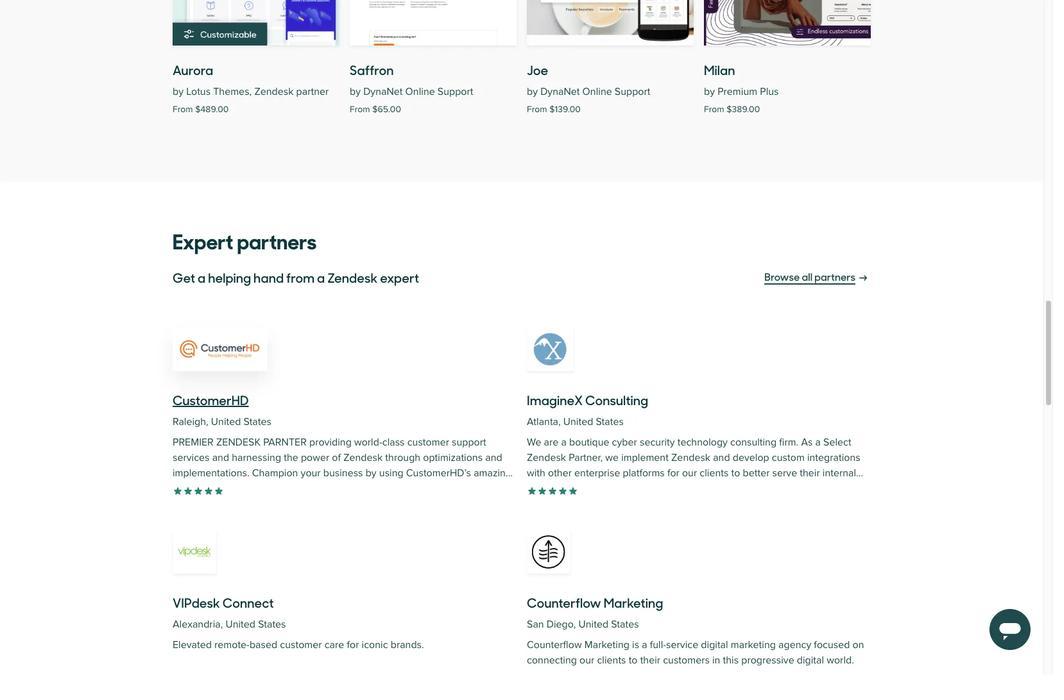 Task type: locate. For each thing, give the bounding box(es) containing it.
the inside 'premier zendesk parnter providing world-class customer support services and harnessing the power of zendesk through optimizations and implementations. champion your business by using customerhd's amazing team of customer support agents or certified zendesk experts.  whether you are looking for a full/supplemental customer support team or just need zendesk services, customerhd's team of experts can help!'
[[284, 452, 298, 465]]

0 horizontal spatial are
[[173, 498, 187, 511]]

2 horizontal spatial team
[[410, 498, 432, 511]]

marketing inside counterflow marketing san diego, united states
[[604, 594, 663, 612]]

united up remote-
[[226, 619, 255, 632]]

customer down implementations.
[[209, 483, 251, 496]]

partners
[[237, 225, 317, 256], [814, 270, 855, 284]]

zendesk left partner at the left of the page
[[254, 86, 294, 98]]

are left looking
[[173, 498, 187, 511]]

from down lotus
[[173, 104, 193, 115]]

zendesk inside aurora by lotus themes, zendesk partner from $489.00
[[254, 86, 294, 98]]

0 horizontal spatial for
[[226, 498, 238, 511]]

0 horizontal spatial digital
[[701, 639, 728, 652]]

based
[[250, 639, 277, 652]]

$139.00
[[549, 104, 581, 115]]

0 horizontal spatial our
[[580, 655, 594, 668]]

united right 'diego,'
[[579, 619, 608, 632]]

counterflow inside counterflow marketing is a full-service digital marketing agency focused on connecting our clients to their customers in this progressive digital world.
[[527, 639, 582, 652]]

browse
[[764, 270, 800, 284]]

0 horizontal spatial security
[[640, 437, 675, 449]]

0 vertical spatial marketing
[[604, 594, 663, 612]]

1 vertical spatial support
[[254, 483, 288, 496]]

expert
[[173, 225, 233, 256]]

1 horizontal spatial partners
[[814, 270, 855, 284]]

1 horizontal spatial their
[[800, 467, 820, 480]]

digital down agency
[[797, 655, 824, 668]]

2 vertical spatial support
[[373, 498, 407, 511]]

joe by dynanet online support from $139.00
[[527, 61, 650, 115]]

from left $139.00
[[527, 104, 547, 115]]

lotus
[[186, 86, 211, 98]]

clients down counterflow marketing san diego, united states
[[597, 655, 626, 668]]

1 vertical spatial customerhd's
[[256, 514, 321, 526]]

joe
[[527, 61, 548, 79]]

develop
[[733, 452, 769, 465]]

connecting
[[527, 655, 577, 668]]

4 from from the left
[[704, 104, 724, 115]]

1 horizontal spatial cyber
[[711, 483, 736, 496]]

customerhd's up the experts.
[[406, 467, 471, 480]]

for right care
[[347, 639, 359, 652]]

2 from from the left
[[350, 104, 370, 115]]

get
[[173, 268, 195, 287]]

united up zendesk
[[211, 416, 241, 429]]

dynanet for saffron
[[363, 86, 403, 98]]

marketing left "is"
[[584, 639, 629, 652]]

customers
[[663, 655, 710, 668]]

services,
[[214, 514, 254, 526]]

help!
[[416, 514, 438, 526]]

team down certified
[[324, 514, 346, 526]]

for up "outside"
[[667, 467, 679, 480]]

partners right all
[[814, 270, 855, 284]]

2 dynanet from the left
[[540, 86, 580, 98]]

from left $389.00
[[704, 104, 724, 115]]

united up boutique
[[563, 416, 593, 429]]

team up help!
[[410, 498, 432, 511]]

0 horizontal spatial team
[[173, 483, 195, 496]]

to inside counterflow marketing is a full-service digital marketing agency focused on connecting our clients to their customers in this progressive digital world.
[[629, 655, 638, 668]]

0 horizontal spatial to
[[629, 655, 638, 668]]

dynanet
[[363, 86, 403, 98], [540, 86, 580, 98]]

zendesk down looking
[[173, 514, 212, 526]]

2 horizontal spatial for
[[667, 467, 679, 480]]

a
[[198, 268, 205, 287], [317, 268, 325, 287], [561, 437, 567, 449], [815, 437, 821, 449], [241, 498, 246, 511], [642, 639, 647, 652]]

0 vertical spatial our
[[682, 467, 697, 480]]

digital up 'in'
[[701, 639, 728, 652]]

3 from from the left
[[527, 104, 547, 115]]

marketing inside counterflow marketing is a full-service digital marketing agency focused on connecting our clients to their customers in this progressive digital world.
[[584, 639, 629, 652]]

power
[[301, 452, 329, 465]]

1 vertical spatial their
[[640, 655, 660, 668]]

their inside we are a boutique cyber security technology consulting firm. as a select zendesk partner, we implement zendesk and develop custom integrations with other enterprise platforms for our clients to better serve their internal and external customers, also outside the cyber security space.
[[800, 467, 820, 480]]

counterflow inside counterflow marketing san diego, united states
[[527, 594, 601, 612]]

vipdesk
[[173, 594, 220, 612]]

a right "is"
[[642, 639, 647, 652]]

2 horizontal spatial support
[[452, 437, 486, 449]]

states inside customerhd raleigh, united states
[[244, 416, 271, 429]]

1 vertical spatial of
[[198, 483, 207, 496]]

is
[[632, 639, 639, 652]]

2 vertical spatial for
[[347, 639, 359, 652]]

$389.00
[[727, 104, 760, 115]]

1 from from the left
[[173, 104, 193, 115]]

a up services,
[[241, 498, 246, 511]]

need
[[465, 498, 488, 511]]

cyber up we
[[612, 437, 637, 449]]

marketing up "is"
[[604, 594, 663, 612]]

support up optimizations
[[452, 437, 486, 449]]

from
[[173, 104, 193, 115], [350, 104, 370, 115], [527, 104, 547, 115], [704, 104, 724, 115]]

0 horizontal spatial of
[[198, 483, 207, 496]]

support inside joe by dynanet online support from $139.00
[[615, 86, 650, 98]]

and down with at the right of page
[[527, 483, 544, 496]]

dynanet inside saffron by dynanet online support from $65.00
[[363, 86, 403, 98]]

customer
[[407, 437, 449, 449], [209, 483, 251, 496], [328, 498, 370, 511], [280, 639, 322, 652]]

in
[[712, 655, 720, 668]]

champion
[[252, 467, 298, 480]]

are right we
[[544, 437, 559, 449]]

online
[[405, 86, 435, 98], [582, 86, 612, 98]]

or left just
[[435, 498, 444, 511]]

experts
[[361, 514, 394, 526]]

online for joe
[[582, 86, 612, 98]]

1 horizontal spatial clients
[[700, 467, 729, 480]]

$65.00
[[372, 104, 401, 115]]

0 vertical spatial their
[[800, 467, 820, 480]]

customer down certified
[[328, 498, 370, 511]]

by down joe
[[527, 86, 538, 98]]

customer left care
[[280, 639, 322, 652]]

1 horizontal spatial online
[[582, 86, 612, 98]]

by inside milan by premium plus from $389.00
[[704, 86, 715, 98]]

united inside imaginex consulting atlanta, united states
[[563, 416, 593, 429]]

to inside we are a boutique cyber security technology consulting firm. as a select zendesk partner, we implement zendesk and develop custom integrations with other enterprise platforms for our clients to better serve their internal and external customers, also outside the cyber security space.
[[731, 467, 740, 480]]

full/supplemental
[[249, 498, 326, 511]]

1 vertical spatial security
[[739, 483, 774, 496]]

0 horizontal spatial support
[[254, 483, 288, 496]]

san
[[527, 619, 544, 632]]

1 horizontal spatial our
[[682, 467, 697, 480]]

1 horizontal spatial support
[[373, 498, 407, 511]]

looking
[[190, 498, 223, 511]]

aurora
[[173, 61, 213, 79]]

customerhd's
[[406, 467, 471, 480], [256, 514, 321, 526]]

states
[[244, 416, 271, 429], [596, 416, 624, 429], [258, 619, 286, 632], [611, 619, 639, 632]]

outside
[[658, 483, 691, 496]]

2 horizontal spatial of
[[349, 514, 358, 526]]

dynanet inside joe by dynanet online support from $139.00
[[540, 86, 580, 98]]

by inside joe by dynanet online support from $139.00
[[527, 86, 538, 98]]

1 vertical spatial are
[[173, 498, 187, 511]]

1 vertical spatial clients
[[597, 655, 626, 668]]

1 vertical spatial the
[[694, 483, 709, 496]]

by left lotus
[[173, 86, 184, 98]]

0 vertical spatial counterflow
[[527, 594, 601, 612]]

1 dynanet from the left
[[363, 86, 403, 98]]

counterflow
[[527, 594, 601, 612], [527, 639, 582, 652]]

1 horizontal spatial digital
[[797, 655, 824, 668]]

counterflow up connecting
[[527, 639, 582, 652]]

on
[[853, 639, 864, 652]]

1 vertical spatial counterflow
[[527, 639, 582, 652]]

by inside aurora by lotus themes, zendesk partner from $489.00
[[173, 86, 184, 98]]

by left using
[[366, 467, 376, 480]]

1 horizontal spatial are
[[544, 437, 559, 449]]

states up zendesk
[[244, 416, 271, 429]]

0 horizontal spatial support
[[438, 86, 473, 98]]

hand
[[254, 268, 284, 287]]

premier zendesk parnter providing world-class customer support services and harnessing the power of zendesk through optimizations and implementations. champion your business by using customerhd's amazing team of customer support agents or certified zendesk experts.  whether you are looking for a full/supplemental customer support team or just need zendesk services, customerhd's team of experts can help!
[[173, 437, 513, 526]]

zendesk down technology
[[671, 452, 710, 465]]

atlanta,
[[527, 416, 561, 429]]

2 counterflow from the top
[[527, 639, 582, 652]]

clients inside we are a boutique cyber security technology consulting firm. as a select zendesk partner, we implement zendesk and develop custom integrations with other enterprise platforms for our clients to better serve their internal and external customers, also outside the cyber security space.
[[700, 467, 729, 480]]

dynanet up $139.00
[[540, 86, 580, 98]]

our inside we are a boutique cyber security technology consulting firm. as a select zendesk partner, we implement zendesk and develop custom integrations with other enterprise platforms for our clients to better serve their internal and external customers, also outside the cyber security space.
[[682, 467, 697, 480]]

counterflow marketing san diego, united states
[[527, 594, 663, 632]]

marketing
[[604, 594, 663, 612], [584, 639, 629, 652]]

customers,
[[585, 483, 634, 496]]

of left experts
[[349, 514, 358, 526]]

platforms
[[623, 467, 665, 480]]

clients down technology
[[700, 467, 729, 480]]

or
[[324, 483, 333, 496], [435, 498, 444, 511]]

0 horizontal spatial dynanet
[[363, 86, 403, 98]]

1 horizontal spatial customerhd's
[[406, 467, 471, 480]]

support up experts
[[373, 498, 407, 511]]

their up space.
[[800, 467, 820, 480]]

customer up optimizations
[[407, 437, 449, 449]]

or down business
[[324, 483, 333, 496]]

other
[[548, 467, 572, 480]]

team up looking
[[173, 483, 195, 496]]

of up looking
[[198, 483, 207, 496]]

marketing
[[731, 639, 776, 652]]

states up based
[[258, 619, 286, 632]]

by down 'milan'
[[704, 86, 715, 98]]

1 vertical spatial for
[[226, 498, 238, 511]]

online inside saffron by dynanet online support from $65.00
[[405, 86, 435, 98]]

saffron
[[350, 61, 394, 79]]

our
[[682, 467, 697, 480], [580, 655, 594, 668]]

states inside vipdesk connect alexandria, united states
[[258, 619, 286, 632]]

enterprise
[[574, 467, 620, 480]]

the down the parnter
[[284, 452, 298, 465]]

1 horizontal spatial of
[[332, 452, 341, 465]]

elevated remote-based customer care for iconic brands.
[[173, 639, 424, 652]]

support
[[438, 86, 473, 98], [615, 86, 650, 98]]

business
[[323, 467, 363, 480]]

for up services,
[[226, 498, 238, 511]]

support inside saffron by dynanet online support from $65.00
[[438, 86, 473, 98]]

0 vertical spatial to
[[731, 467, 740, 480]]

0 horizontal spatial their
[[640, 655, 660, 668]]

zendesk left expert
[[327, 268, 377, 287]]

support
[[452, 437, 486, 449], [254, 483, 288, 496], [373, 498, 407, 511]]

1 support from the left
[[438, 86, 473, 98]]

states up "is"
[[611, 619, 639, 632]]

to
[[731, 467, 740, 480], [629, 655, 638, 668]]

counterflow up 'diego,'
[[527, 594, 601, 612]]

0 vertical spatial the
[[284, 452, 298, 465]]

1 horizontal spatial the
[[694, 483, 709, 496]]

their
[[800, 467, 820, 480], [640, 655, 660, 668]]

0 vertical spatial digital
[[701, 639, 728, 652]]

our up "outside"
[[682, 467, 697, 480]]

1 vertical spatial marketing
[[584, 639, 629, 652]]

counterflow for counterflow marketing is a full-service digital marketing agency focused on connecting our clients to their customers in this progressive digital world.
[[527, 639, 582, 652]]

1 vertical spatial digital
[[797, 655, 824, 668]]

cyber down develop
[[711, 483, 736, 496]]

a inside counterflow marketing is a full-service digital marketing agency focused on connecting our clients to their customers in this progressive digital world.
[[642, 639, 647, 652]]

from left $65.00 at top
[[350, 104, 370, 115]]

dynanet up $65.00 at top
[[363, 86, 403, 98]]

also
[[637, 483, 655, 496]]

and
[[212, 452, 229, 465], [485, 452, 502, 465], [713, 452, 730, 465], [527, 483, 544, 496]]

to left better
[[731, 467, 740, 480]]

united
[[211, 416, 241, 429], [563, 416, 593, 429], [226, 619, 255, 632], [579, 619, 608, 632]]

as
[[801, 437, 813, 449]]

1 vertical spatial our
[[580, 655, 594, 668]]

by inside saffron by dynanet online support from $65.00
[[350, 86, 361, 98]]

2 support from the left
[[615, 86, 650, 98]]

0 vertical spatial for
[[667, 467, 679, 480]]

marketing for counterflow marketing is a full-service digital marketing agency focused on connecting our clients to their customers in this progressive digital world.
[[584, 639, 629, 652]]

1 online from the left
[[405, 86, 435, 98]]

to down "is"
[[629, 655, 638, 668]]

by down saffron
[[350, 86, 361, 98]]

clients
[[700, 467, 729, 480], [597, 655, 626, 668]]

support for saffron
[[438, 86, 473, 98]]

serve
[[772, 467, 797, 480]]

0 vertical spatial team
[[173, 483, 195, 496]]

using
[[379, 467, 403, 480]]

their down full-
[[640, 655, 660, 668]]

and down technology
[[713, 452, 730, 465]]

the inside we are a boutique cyber security technology consulting firm. as a select zendesk partner, we implement zendesk and develop custom integrations with other enterprise platforms for our clients to better serve their internal and external customers, also outside the cyber security space.
[[694, 483, 709, 496]]

premium
[[718, 86, 757, 98]]

0 vertical spatial are
[[544, 437, 559, 449]]

zendesk down using
[[375, 483, 414, 496]]

1 horizontal spatial security
[[739, 483, 774, 496]]

0 vertical spatial cyber
[[612, 437, 637, 449]]

full-
[[650, 639, 666, 652]]

2 vertical spatial team
[[324, 514, 346, 526]]

1 horizontal spatial support
[[615, 86, 650, 98]]

online inside joe by dynanet online support from $139.00
[[582, 86, 612, 98]]

security down better
[[739, 483, 774, 496]]

0 horizontal spatial clients
[[597, 655, 626, 668]]

0 horizontal spatial the
[[284, 452, 298, 465]]

1 horizontal spatial to
[[731, 467, 740, 480]]

0 vertical spatial security
[[640, 437, 675, 449]]

partners up hand
[[237, 225, 317, 256]]

better
[[743, 467, 770, 480]]

0 horizontal spatial or
[[324, 483, 333, 496]]

2 vertical spatial of
[[349, 514, 358, 526]]

are
[[544, 437, 559, 449], [173, 498, 187, 511]]

1 vertical spatial cyber
[[711, 483, 736, 496]]

security up implement
[[640, 437, 675, 449]]

1 counterflow from the top
[[527, 594, 601, 612]]

digital
[[701, 639, 728, 652], [797, 655, 824, 668]]

1 horizontal spatial or
[[435, 498, 444, 511]]

customerhd's down 'full/supplemental'
[[256, 514, 321, 526]]

clients inside counterflow marketing is a full-service digital marketing agency focused on connecting our clients to their customers in this progressive digital world.
[[597, 655, 626, 668]]

states down consulting
[[596, 416, 624, 429]]

by for joe
[[527, 86, 538, 98]]

1 vertical spatial to
[[629, 655, 638, 668]]

support down champion
[[254, 483, 288, 496]]

are inside we are a boutique cyber security technology consulting firm. as a select zendesk partner, we implement zendesk and develop custom integrations with other enterprise platforms for our clients to better serve their internal and external customers, also outside the cyber security space.
[[544, 437, 559, 449]]

1 horizontal spatial dynanet
[[540, 86, 580, 98]]

1 vertical spatial partners
[[814, 270, 855, 284]]

1 vertical spatial team
[[410, 498, 432, 511]]

0 horizontal spatial partners
[[237, 225, 317, 256]]

0 horizontal spatial online
[[405, 86, 435, 98]]

2 online from the left
[[582, 86, 612, 98]]

the right "outside"
[[694, 483, 709, 496]]

0 vertical spatial clients
[[700, 467, 729, 480]]

raleigh,
[[173, 416, 208, 429]]

united inside counterflow marketing san diego, united states
[[579, 619, 608, 632]]

the
[[284, 452, 298, 465], [694, 483, 709, 496]]

of down providing
[[332, 452, 341, 465]]

support for joe
[[615, 86, 650, 98]]

progressive
[[741, 655, 794, 668]]

our right connecting
[[580, 655, 594, 668]]



Task type: describe. For each thing, give the bounding box(es) containing it.
0 vertical spatial support
[[452, 437, 486, 449]]

all
[[802, 270, 812, 284]]

helping
[[208, 268, 251, 287]]

parnter
[[263, 437, 307, 449]]

internal
[[823, 467, 856, 480]]

browse all partners link
[[764, 269, 871, 287]]

a right as
[[815, 437, 821, 449]]

care
[[325, 639, 344, 652]]

1 horizontal spatial team
[[324, 514, 346, 526]]

through
[[385, 452, 420, 465]]

their inside counterflow marketing is a full-service digital marketing agency focused on connecting our clients to their customers in this progressive digital world.
[[640, 655, 660, 668]]

alexandria,
[[173, 619, 223, 632]]

your
[[301, 467, 321, 480]]

this
[[723, 655, 739, 668]]

imaginex
[[527, 391, 583, 410]]

services
[[173, 452, 210, 465]]

for inside 'premier zendesk parnter providing world-class customer support services and harnessing the power of zendesk through optimizations and implementations. champion your business by using customerhd's amazing team of customer support agents or certified zendesk experts.  whether you are looking for a full/supplemental customer support team or just need zendesk services, customerhd's team of experts can help!'
[[226, 498, 238, 511]]

0 vertical spatial partners
[[237, 225, 317, 256]]

from
[[286, 268, 315, 287]]

1 vertical spatial or
[[435, 498, 444, 511]]

a right from
[[317, 268, 325, 287]]

space.
[[777, 483, 806, 496]]

connect
[[222, 594, 274, 612]]

by for milan
[[704, 86, 715, 98]]

diego,
[[547, 619, 576, 632]]

world-
[[354, 437, 382, 449]]

elevated
[[173, 639, 212, 652]]

agents
[[291, 483, 321, 496]]

boutique
[[569, 437, 609, 449]]

certified
[[336, 483, 372, 496]]

agency
[[778, 639, 811, 652]]

with
[[527, 467, 545, 480]]

harnessing
[[232, 452, 281, 465]]

themes,
[[213, 86, 252, 98]]

implement
[[621, 452, 669, 465]]

a left boutique
[[561, 437, 567, 449]]

our inside counterflow marketing is a full-service digital marketing agency focused on connecting our clients to their customers in this progressive digital world.
[[580, 655, 594, 668]]

experts.
[[417, 483, 453, 496]]

from inside aurora by lotus themes, zendesk partner from $489.00
[[173, 104, 193, 115]]

from inside saffron by dynanet online support from $65.00
[[350, 104, 370, 115]]

consulting
[[730, 437, 777, 449]]

service
[[666, 639, 698, 652]]

vipdesk connect alexandria, united states
[[173, 594, 286, 632]]

plus
[[760, 86, 779, 98]]

premier
[[173, 437, 214, 449]]

brands.
[[391, 639, 424, 652]]

a right get
[[198, 268, 205, 287]]

providing
[[309, 437, 352, 449]]

are inside 'premier zendesk parnter providing world-class customer support services and harnessing the power of zendesk through optimizations and implementations. champion your business by using customerhd's amazing team of customer support agents or certified zendesk experts.  whether you are looking for a full/supplemental customer support team or just need zendesk services, customerhd's team of experts can help!'
[[173, 498, 187, 511]]

counterflow marketing is a full-service digital marketing agency focused on connecting our clients to their customers in this progressive digital world.
[[527, 639, 864, 668]]

implementations.
[[173, 467, 249, 480]]

milan
[[704, 61, 735, 79]]

states inside counterflow marketing san diego, united states
[[611, 619, 639, 632]]

counterflow for counterflow marketing san diego, united states
[[527, 594, 601, 612]]

dynanet for joe
[[540, 86, 580, 98]]

0 horizontal spatial cyber
[[612, 437, 637, 449]]

states inside imaginex consulting atlanta, united states
[[596, 416, 624, 429]]

by inside 'premier zendesk parnter providing world-class customer support services and harnessing the power of zendesk through optimizations and implementations. champion your business by using customerhd's amazing team of customer support agents or certified zendesk experts.  whether you are looking for a full/supplemental customer support team or just need zendesk services, customerhd's team of experts can help!'
[[366, 467, 376, 480]]

just
[[447, 498, 463, 511]]

integrations
[[807, 452, 860, 465]]

by for aurora
[[173, 86, 184, 98]]

we are a boutique cyber security technology consulting firm. as a select zendesk partner, we implement zendesk and develop custom integrations with other enterprise platforms for our clients to better serve their internal and external customers, also outside the cyber security space.
[[527, 437, 860, 496]]

aurora by lotus themes, zendesk partner from $489.00
[[173, 61, 329, 115]]

by for saffron
[[350, 86, 361, 98]]

zendesk up with at the right of page
[[527, 452, 566, 465]]

0 vertical spatial or
[[324, 483, 333, 496]]

and up implementations.
[[212, 452, 229, 465]]

saffron by dynanet online support from $65.00
[[350, 61, 473, 115]]

imaginex consulting atlanta, united states
[[527, 391, 648, 429]]

whether
[[456, 483, 494, 496]]

consulting
[[585, 391, 648, 410]]

united inside vipdesk connect alexandria, united states
[[226, 619, 255, 632]]

1 horizontal spatial for
[[347, 639, 359, 652]]

browse all partners
[[764, 270, 855, 284]]

a inside 'premier zendesk parnter providing world-class customer support services and harnessing the power of zendesk through optimizations and implementations. champion your business by using customerhd's amazing team of customer support agents or certified zendesk experts.  whether you are looking for a full/supplemental customer support team or just need zendesk services, customerhd's team of experts can help!'
[[241, 498, 246, 511]]

for inside we are a boutique cyber security technology consulting firm. as a select zendesk partner, we implement zendesk and develop custom integrations with other enterprise platforms for our clients to better serve their internal and external customers, also outside the cyber security space.
[[667, 467, 679, 480]]

0 vertical spatial of
[[332, 452, 341, 465]]

0 horizontal spatial customerhd's
[[256, 514, 321, 526]]

technology
[[677, 437, 728, 449]]

zendesk down world-
[[343, 452, 383, 465]]

can
[[397, 514, 413, 526]]

firm.
[[779, 437, 798, 449]]

united inside customerhd raleigh, united states
[[211, 416, 241, 429]]

you
[[497, 483, 513, 496]]

0 vertical spatial customerhd's
[[406, 467, 471, 480]]

external
[[546, 483, 583, 496]]

and up amazing
[[485, 452, 502, 465]]

select
[[823, 437, 851, 449]]

focused
[[814, 639, 850, 652]]

partner
[[296, 86, 329, 98]]

class
[[382, 437, 405, 449]]

custom
[[772, 452, 805, 465]]

marketing for counterflow marketing san diego, united states
[[604, 594, 663, 612]]

iconic
[[362, 639, 388, 652]]

we
[[605, 452, 619, 465]]

zendesk
[[216, 437, 261, 449]]

we
[[527, 437, 541, 449]]

amazing
[[474, 467, 512, 480]]

milan by premium plus from $389.00
[[704, 61, 779, 115]]

online for saffron
[[405, 86, 435, 98]]

from inside milan by premium plus from $389.00
[[704, 104, 724, 115]]

from inside joe by dynanet online support from $139.00
[[527, 104, 547, 115]]

customerhd
[[173, 391, 249, 410]]

remote-
[[214, 639, 250, 652]]

expert partners
[[173, 225, 317, 256]]

world.
[[827, 655, 854, 668]]



Task type: vqa. For each thing, say whether or not it's contained in the screenshot.
assistance in the right of the page
no



